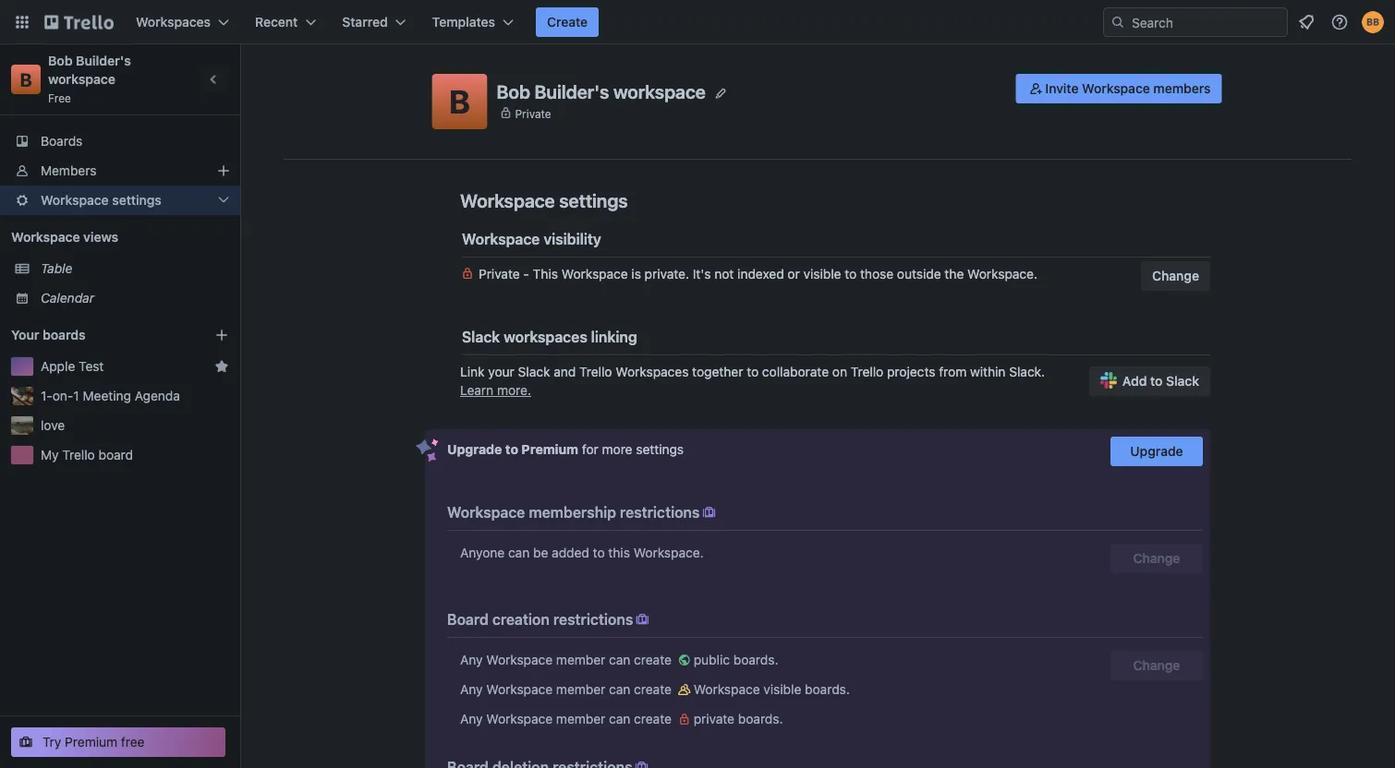Task type: describe. For each thing, give the bounding box(es) containing it.
boards. for public boards.
[[734, 653, 779, 668]]

agenda
[[135, 389, 180, 404]]

recent
[[255, 14, 298, 30]]

0 horizontal spatial trello
[[62, 448, 95, 463]]

2 vertical spatial change
[[1134, 659, 1181, 674]]

outside
[[897, 267, 941, 282]]

workspace membership restrictions
[[447, 504, 700, 522]]

indexed
[[738, 267, 784, 282]]

b link
[[11, 65, 41, 94]]

meeting
[[83, 389, 131, 404]]

templates button
[[421, 7, 525, 37]]

restrictions for workspace membership restrictions
[[620, 504, 700, 522]]

board
[[447, 611, 489, 629]]

any workspace member can create for private boards.
[[460, 712, 675, 727]]

public boards.
[[694, 653, 779, 668]]

add to slack
[[1123, 374, 1200, 389]]

any for workspace visible boards.
[[460, 683, 483, 698]]

restrictions for board creation restrictions
[[553, 611, 633, 629]]

member for public boards.
[[556, 653, 606, 668]]

boards
[[41, 134, 83, 149]]

table link
[[41, 260, 229, 278]]

1 horizontal spatial settings
[[559, 189, 628, 211]]

change for change button to the top
[[1153, 268, 1200, 284]]

board
[[98, 448, 133, 463]]

invite workspace members button
[[1016, 74, 1222, 104]]

templates
[[432, 14, 495, 30]]

members
[[1154, 81, 1211, 96]]

1 vertical spatial change button
[[1111, 544, 1203, 574]]

workspaces inside popup button
[[136, 14, 211, 30]]

builder's for bob builder's workspace free
[[76, 53, 131, 68]]

starred icon image
[[214, 360, 229, 374]]

private.
[[645, 267, 689, 282]]

public
[[694, 653, 730, 668]]

to left this at the left
[[593, 546, 605, 561]]

table
[[41, 261, 73, 276]]

and
[[554, 365, 576, 380]]

workspace inside popup button
[[41, 193, 109, 208]]

workspaces
[[504, 329, 588, 346]]

create for workspace visible boards.
[[634, 683, 672, 698]]

for
[[582, 442, 599, 457]]

linking
[[591, 329, 637, 346]]

slack workspaces linking
[[462, 329, 637, 346]]

1-on-1 meeting agenda link
[[41, 387, 229, 406]]

Search field
[[1126, 8, 1287, 36]]

upgrade for upgrade to premium for more settings
[[447, 442, 502, 457]]

love
[[41, 418, 65, 433]]

starred button
[[331, 7, 417, 37]]

0 horizontal spatial visible
[[764, 683, 802, 698]]

membership
[[529, 504, 616, 522]]

search image
[[1111, 15, 1126, 30]]

link
[[460, 365, 485, 380]]

on-
[[52, 389, 73, 404]]

my
[[41, 448, 59, 463]]

workspace inside button
[[1082, 81, 1150, 96]]

from
[[939, 365, 967, 380]]

collaborate
[[762, 365, 829, 380]]

members
[[41, 163, 97, 178]]

learn
[[460, 383, 494, 398]]

any for private boards.
[[460, 712, 483, 727]]

back to home image
[[44, 7, 114, 37]]

builder's for bob builder's workspace
[[535, 81, 609, 102]]

create
[[547, 14, 588, 30]]

visibility
[[544, 231, 601, 248]]

change link
[[1111, 652, 1203, 681]]

add to slack link
[[1090, 367, 1211, 396]]

views
[[83, 230, 118, 245]]

boards link
[[0, 127, 240, 156]]

creation
[[492, 611, 550, 629]]

1 vertical spatial workspace.
[[634, 546, 704, 561]]

bob for bob builder's workspace free
[[48, 53, 73, 68]]

this
[[533, 267, 558, 282]]

0 vertical spatial change button
[[1142, 262, 1211, 291]]

private - this workspace is private. it's not indexed or visible to those outside the workspace.
[[479, 267, 1038, 282]]

private
[[694, 712, 735, 727]]

1 vertical spatial boards.
[[805, 683, 850, 698]]

add
[[1123, 374, 1147, 389]]

be
[[533, 546, 548, 561]]

apple
[[41, 359, 75, 374]]

apple test link
[[41, 358, 207, 376]]

workspace for bob builder's workspace
[[614, 81, 706, 102]]

workspace navigation collapse icon image
[[201, 67, 227, 92]]

try premium free
[[43, 735, 145, 750]]

it's
[[693, 267, 711, 282]]

private for private - this workspace is private. it's not indexed or visible to those outside the workspace.
[[479, 267, 520, 282]]

create for public boards.
[[634, 653, 672, 668]]

0 vertical spatial sm image
[[700, 504, 719, 522]]

upgrade button
[[1111, 437, 1203, 467]]

change for bottommost change button
[[1134, 551, 1181, 567]]

1-
[[41, 389, 52, 404]]

together
[[692, 365, 743, 380]]

my trello board
[[41, 448, 133, 463]]

open information menu image
[[1331, 13, 1349, 31]]

board creation restrictions
[[447, 611, 633, 629]]

settings inside popup button
[[112, 193, 162, 208]]

boards. for private boards.
[[738, 712, 783, 727]]



Task type: vqa. For each thing, say whether or not it's contained in the screenshot.
the middle 'Add a card' button
no



Task type: locate. For each thing, give the bounding box(es) containing it.
workspace visibility
[[462, 231, 601, 248]]

invite workspace members
[[1046, 81, 1211, 96]]

boards
[[43, 328, 86, 343]]

1 horizontal spatial trello
[[580, 365, 612, 380]]

-
[[524, 267, 529, 282]]

private for private
[[515, 107, 551, 120]]

within
[[971, 365, 1006, 380]]

slack up more.
[[518, 365, 550, 380]]

love link
[[41, 417, 229, 435]]

1 vertical spatial visible
[[764, 683, 802, 698]]

b inside button
[[449, 82, 470, 121]]

2 member from the top
[[556, 683, 606, 698]]

1 horizontal spatial workspace settings
[[460, 189, 628, 211]]

more
[[602, 442, 633, 457]]

workspaces
[[136, 14, 211, 30], [616, 365, 689, 380]]

upgrade down add to slack link on the right of page
[[1131, 444, 1184, 459]]

trello
[[580, 365, 612, 380], [851, 365, 884, 380], [62, 448, 95, 463]]

1 vertical spatial any workspace member can create
[[460, 683, 675, 698]]

trello right my
[[62, 448, 95, 463]]

2 any workspace member can create from the top
[[460, 683, 675, 698]]

free
[[48, 91, 71, 104]]

any workspace member can create
[[460, 653, 675, 668], [460, 683, 675, 698], [460, 712, 675, 727]]

0 horizontal spatial b
[[20, 68, 32, 90]]

0 vertical spatial boards.
[[734, 653, 779, 668]]

slack.
[[1009, 365, 1045, 380]]

your boards with 4 items element
[[11, 324, 187, 347]]

0 vertical spatial workspaces
[[136, 14, 211, 30]]

workspaces down linking
[[616, 365, 689, 380]]

bob up free
[[48, 53, 73, 68]]

settings right more
[[636, 442, 684, 457]]

restrictions down anyone can be added to this workspace.
[[553, 611, 633, 629]]

can for private boards.
[[609, 712, 631, 727]]

visible right or
[[804, 267, 841, 282]]

any workspace member can create for public boards.
[[460, 653, 675, 668]]

premium
[[522, 442, 579, 457], [65, 735, 118, 750]]

0 vertical spatial any
[[460, 653, 483, 668]]

1 horizontal spatial upgrade
[[1131, 444, 1184, 459]]

recent button
[[244, 7, 327, 37]]

builder's down the create button at the top left of the page
[[535, 81, 609, 102]]

workspace up free
[[48, 72, 116, 87]]

1 horizontal spatial bob
[[497, 81, 530, 102]]

1 vertical spatial any
[[460, 683, 483, 698]]

3 member from the top
[[556, 712, 606, 727]]

workspaces inside link your slack and trello workspaces together to collaborate on trello projects from within slack. learn more.
[[616, 365, 689, 380]]

1 vertical spatial premium
[[65, 735, 118, 750]]

can for workspace visible boards.
[[609, 683, 631, 698]]

1 any from the top
[[460, 653, 483, 668]]

not
[[715, 267, 734, 282]]

1 vertical spatial bob
[[497, 81, 530, 102]]

private down bob builder's workspace
[[515, 107, 551, 120]]

member
[[556, 653, 606, 668], [556, 683, 606, 698], [556, 712, 606, 727]]

workspace settings down members link
[[41, 193, 162, 208]]

0 notifications image
[[1296, 11, 1318, 33]]

free
[[121, 735, 145, 750]]

test
[[79, 359, 104, 374]]

bob builder's workspace
[[497, 81, 706, 102]]

1 vertical spatial builder's
[[535, 81, 609, 102]]

0 horizontal spatial premium
[[65, 735, 118, 750]]

settings
[[559, 189, 628, 211], [112, 193, 162, 208], [636, 442, 684, 457]]

any workspace member can create for workspace visible boards.
[[460, 683, 675, 698]]

0 vertical spatial premium
[[522, 442, 579, 457]]

1 horizontal spatial builder's
[[535, 81, 609, 102]]

3 any workspace member can create from the top
[[460, 712, 675, 727]]

workspace settings inside workspace settings popup button
[[41, 193, 162, 208]]

1 vertical spatial change
[[1134, 551, 1181, 567]]

0 vertical spatial restrictions
[[620, 504, 700, 522]]

2 vertical spatial boards.
[[738, 712, 783, 727]]

bob builder's workspace free
[[48, 53, 134, 104]]

0 horizontal spatial workspace
[[48, 72, 116, 87]]

members link
[[0, 156, 240, 186]]

workspace.
[[968, 267, 1038, 282], [634, 546, 704, 561]]

1 horizontal spatial sm image
[[700, 504, 719, 522]]

upgrade to premium for more settings
[[447, 442, 684, 457]]

2 horizontal spatial slack
[[1166, 374, 1200, 389]]

starred
[[342, 14, 388, 30]]

private boards.
[[694, 712, 783, 727]]

0 vertical spatial visible
[[804, 267, 841, 282]]

projects
[[887, 365, 936, 380]]

on
[[833, 365, 848, 380]]

2 vertical spatial member
[[556, 712, 606, 727]]

0 vertical spatial any workspace member can create
[[460, 653, 675, 668]]

or
[[788, 267, 800, 282]]

0 vertical spatial private
[[515, 107, 551, 120]]

this
[[609, 546, 630, 561]]

workspace inside bob builder's workspace free
[[48, 72, 116, 87]]

b for b link at the left
[[20, 68, 32, 90]]

settings down members link
[[112, 193, 162, 208]]

1
[[73, 389, 79, 404]]

2 create from the top
[[634, 683, 672, 698]]

boards.
[[734, 653, 779, 668], [805, 683, 850, 698], [738, 712, 783, 727]]

workspace for bob builder's workspace free
[[48, 72, 116, 87]]

to down more.
[[505, 442, 518, 457]]

to right 'add'
[[1151, 374, 1163, 389]]

0 vertical spatial bob
[[48, 53, 73, 68]]

my trello board link
[[41, 446, 229, 465]]

trello right 'and'
[[580, 365, 612, 380]]

invite
[[1046, 81, 1079, 96]]

anyone can be added to this workspace.
[[460, 546, 704, 561]]

create button
[[536, 7, 599, 37]]

2 horizontal spatial settings
[[636, 442, 684, 457]]

builder's down back to home image
[[76, 53, 131, 68]]

1 vertical spatial sm image
[[675, 652, 694, 670]]

workspaces up workspace navigation collapse icon
[[136, 14, 211, 30]]

workspace settings
[[460, 189, 628, 211], [41, 193, 162, 208]]

upgrade right sparkle icon
[[447, 442, 502, 457]]

0 horizontal spatial workspace settings
[[41, 193, 162, 208]]

visible up the private boards.
[[764, 683, 802, 698]]

2 any from the top
[[460, 683, 483, 698]]

workspace settings up workspace visibility
[[460, 189, 628, 211]]

0 vertical spatial member
[[556, 653, 606, 668]]

create
[[634, 653, 672, 668], [634, 683, 672, 698], [634, 712, 672, 727]]

member for private boards.
[[556, 712, 606, 727]]

0 vertical spatial workspace.
[[968, 267, 1038, 282]]

bob for bob builder's workspace
[[497, 81, 530, 102]]

link your slack and trello workspaces together to collaborate on trello projects from within slack. learn more.
[[460, 365, 1045, 398]]

1 horizontal spatial premium
[[522, 442, 579, 457]]

sm image inside invite workspace members button
[[1027, 79, 1046, 98]]

0 horizontal spatial workspace.
[[634, 546, 704, 561]]

apple test
[[41, 359, 104, 374]]

slack
[[462, 329, 500, 346], [518, 365, 550, 380], [1166, 374, 1200, 389]]

add board image
[[214, 328, 229, 343]]

slack for link
[[518, 365, 550, 380]]

0 horizontal spatial settings
[[112, 193, 162, 208]]

the
[[945, 267, 964, 282]]

b
[[20, 68, 32, 90], [449, 82, 470, 121]]

b for b button at the top
[[449, 82, 470, 121]]

added
[[552, 546, 590, 561]]

2 horizontal spatial trello
[[851, 365, 884, 380]]

anyone
[[460, 546, 505, 561]]

to inside link your slack and trello workspaces together to collaborate on trello projects from within slack. learn more.
[[747, 365, 759, 380]]

upgrade
[[447, 442, 502, 457], [1131, 444, 1184, 459]]

slack up link
[[462, 329, 500, 346]]

sm image
[[700, 504, 719, 522], [675, 652, 694, 670]]

settings up "visibility"
[[559, 189, 628, 211]]

switch to… image
[[13, 13, 31, 31]]

3 create from the top
[[634, 712, 672, 727]]

workspace visible boards.
[[694, 683, 850, 698]]

1 vertical spatial member
[[556, 683, 606, 698]]

restrictions up this at the left
[[620, 504, 700, 522]]

premium right try
[[65, 735, 118, 750]]

1 horizontal spatial slack
[[518, 365, 550, 380]]

0 vertical spatial builder's
[[76, 53, 131, 68]]

1 vertical spatial create
[[634, 683, 672, 698]]

change
[[1153, 268, 1200, 284], [1134, 551, 1181, 567], [1134, 659, 1181, 674]]

0 horizontal spatial upgrade
[[447, 442, 502, 457]]

can for public boards.
[[609, 653, 631, 668]]

0 vertical spatial change
[[1153, 268, 1200, 284]]

your boards
[[11, 328, 86, 343]]

calendar
[[41, 291, 94, 306]]

trello right on
[[851, 365, 884, 380]]

1 any workspace member can create from the top
[[460, 653, 675, 668]]

private left -
[[479, 267, 520, 282]]

to left those
[[845, 267, 857, 282]]

workspaces button
[[125, 7, 240, 37]]

1 member from the top
[[556, 653, 606, 668]]

1 vertical spatial workspaces
[[616, 365, 689, 380]]

more.
[[497, 383, 531, 398]]

your
[[488, 365, 515, 380]]

1 vertical spatial restrictions
[[553, 611, 633, 629]]

premium left for
[[522, 442, 579, 457]]

bob builder (bobbuilder40) image
[[1362, 11, 1385, 33]]

workspace. right this at the left
[[634, 546, 704, 561]]

workspace down primary element
[[614, 81, 706, 102]]

b down the templates
[[449, 82, 470, 121]]

calendar link
[[41, 289, 229, 308]]

slack for add
[[1166, 374, 1200, 389]]

workspace settings button
[[0, 186, 240, 215]]

to
[[845, 267, 857, 282], [747, 365, 759, 380], [1151, 374, 1163, 389], [505, 442, 518, 457], [593, 546, 605, 561]]

0 horizontal spatial workspaces
[[136, 14, 211, 30]]

builder's
[[76, 53, 131, 68], [535, 81, 609, 102]]

bob builder's workspace link
[[48, 53, 134, 87]]

0 horizontal spatial sm image
[[675, 652, 694, 670]]

bob right b button at the top
[[497, 81, 530, 102]]

sm image
[[1027, 79, 1046, 98], [633, 611, 652, 629], [675, 681, 694, 700], [675, 711, 694, 729], [633, 759, 651, 769]]

1 horizontal spatial workspaces
[[616, 365, 689, 380]]

any for public boards.
[[460, 653, 483, 668]]

3 any from the top
[[460, 712, 483, 727]]

b button
[[432, 74, 488, 129]]

builder's inside bob builder's workspace free
[[76, 53, 131, 68]]

1 horizontal spatial workspace.
[[968, 267, 1038, 282]]

upgrade for upgrade
[[1131, 444, 1184, 459]]

b down switch to… image
[[20, 68, 32, 90]]

0 horizontal spatial builder's
[[76, 53, 131, 68]]

visible
[[804, 267, 841, 282], [764, 683, 802, 698]]

1 vertical spatial private
[[479, 267, 520, 282]]

member for workspace visible boards.
[[556, 683, 606, 698]]

workspace views
[[11, 230, 118, 245]]

upgrade inside 'button'
[[1131, 444, 1184, 459]]

1-on-1 meeting agenda
[[41, 389, 180, 404]]

bob
[[48, 53, 73, 68], [497, 81, 530, 102]]

0 vertical spatial create
[[634, 653, 672, 668]]

premium inside button
[[65, 735, 118, 750]]

0 horizontal spatial bob
[[48, 53, 73, 68]]

slack inside link your slack and trello workspaces together to collaborate on trello projects from within slack. learn more.
[[518, 365, 550, 380]]

1 horizontal spatial workspace
[[614, 81, 706, 102]]

2 vertical spatial any
[[460, 712, 483, 727]]

1 create from the top
[[634, 653, 672, 668]]

workspace. right the
[[968, 267, 1038, 282]]

create for private boards.
[[634, 712, 672, 727]]

restrictions
[[620, 504, 700, 522], [553, 611, 633, 629]]

2 vertical spatial create
[[634, 712, 672, 727]]

slack right 'add'
[[1166, 374, 1200, 389]]

2 vertical spatial any workspace member can create
[[460, 712, 675, 727]]

1 horizontal spatial b
[[449, 82, 470, 121]]

0 horizontal spatial slack
[[462, 329, 500, 346]]

learn more. link
[[460, 383, 531, 398]]

workspace
[[1082, 81, 1150, 96], [460, 189, 555, 211], [41, 193, 109, 208], [11, 230, 80, 245], [462, 231, 540, 248], [562, 267, 628, 282], [447, 504, 525, 522], [486, 653, 553, 668], [486, 683, 553, 698], [694, 683, 760, 698], [486, 712, 553, 727]]

1 horizontal spatial visible
[[804, 267, 841, 282]]

your
[[11, 328, 39, 343]]

sparkle image
[[416, 439, 439, 463]]

bob inside bob builder's workspace free
[[48, 53, 73, 68]]

to right together
[[747, 365, 759, 380]]

those
[[860, 267, 894, 282]]

primary element
[[0, 0, 1396, 44]]



